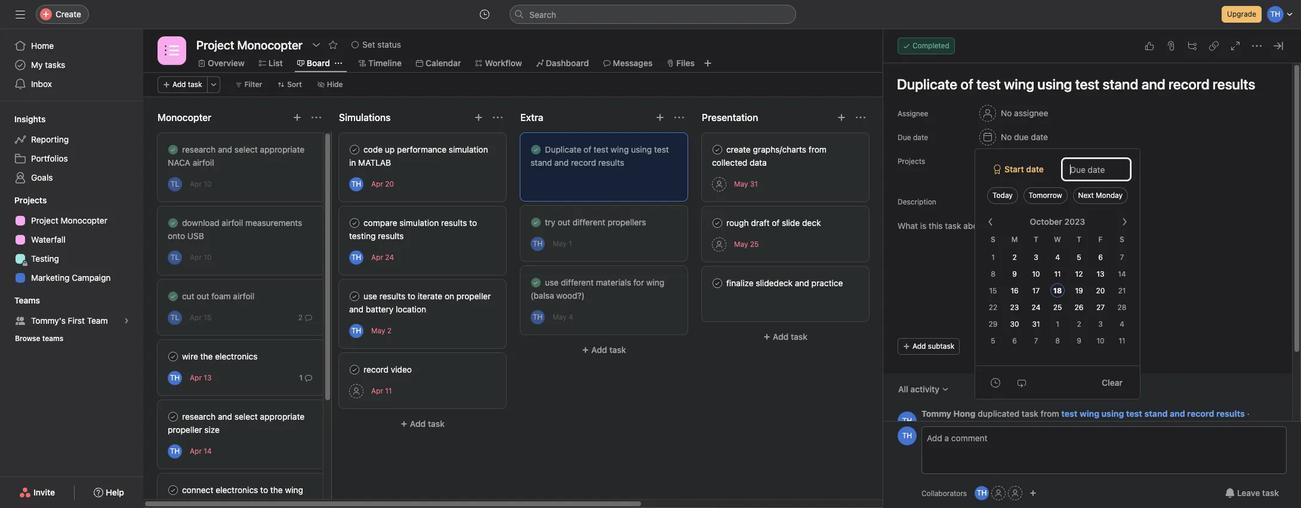 Task type: vqa. For each thing, say whether or not it's contained in the screenshot.


Task type: describe. For each thing, give the bounding box(es) containing it.
and inside main content
[[1170, 409, 1185, 419]]

use for extra
[[545, 278, 559, 288]]

timeline link
[[359, 57, 402, 70]]

may 4 button
[[553, 313, 573, 322]]

results inside main content
[[1216, 409, 1245, 419]]

tl for usb
[[171, 253, 179, 262]]

may 25 button
[[734, 240, 759, 249]]

next monday
[[1078, 191, 1123, 200]]

wing inside duplicate of test wing using test stand and record results
[[611, 144, 629, 155]]

add task button down finalize slidedeck and practice
[[702, 326, 869, 348]]

add task image for presentation
[[837, 113, 846, 122]]

0 vertical spatial monocopter
[[158, 112, 212, 123]]

goals link
[[7, 168, 136, 187]]

create button
[[36, 5, 89, 24]]

apr 10 for usb
[[190, 253, 212, 262]]

0 vertical spatial different
[[573, 217, 605, 227]]

add subtask button
[[898, 338, 960, 355]]

2 t from the left
[[1077, 235, 1081, 244]]

0 vertical spatial the
[[200, 352, 213, 362]]

my tasks link
[[7, 56, 136, 75]]

download
[[182, 218, 219, 228]]

in
[[349, 158, 356, 168]]

stand inside duplicate of test wing using test stand and record results
[[531, 158, 552, 168]]

10 up the 17
[[1032, 270, 1040, 279]]

next monday button
[[1073, 187, 1128, 204]]

code
[[363, 144, 383, 155]]

home
[[31, 41, 54, 51]]

add task button down may 4 at the bottom left
[[520, 340, 688, 361]]

1 inside button
[[299, 373, 303, 382]]

projects element
[[0, 190, 143, 290]]

code up performance simulation in matlab
[[349, 144, 488, 168]]

more section actions image
[[856, 113, 865, 122]]

th button for try out different propellers
[[531, 237, 545, 251]]

0 horizontal spatial project monocopter link
[[7, 211, 136, 230]]

use results to iterate on propeller and battery location
[[349, 291, 491, 315]]

th button for wire the electronics
[[168, 371, 182, 385]]

may 1 button
[[553, 239, 572, 248]]

2 horizontal spatial 4
[[1120, 320, 1124, 329]]

duplicate of test wing using test stand and record results
[[531, 144, 669, 168]]

may 31 button
[[734, 180, 758, 189]]

tommy's first team
[[31, 316, 108, 326]]

completed button
[[898, 38, 955, 54]]

show options image
[[312, 40, 321, 50]]

connect
[[182, 485, 213, 495]]

completed checkbox for compare simulation results to testing results
[[347, 216, 362, 230]]

calendar link
[[416, 57, 461, 70]]

from inside create graphs/charts from collected data
[[809, 144, 827, 155]]

completed checkbox for try out different propellers
[[529, 215, 543, 230]]

on
[[445, 291, 454, 301]]

workflow
[[485, 58, 522, 68]]

completed image for research and select appropriate naca airfoil
[[166, 143, 180, 157]]

1 vertical spatial 9
[[1077, 337, 1081, 346]]

hide sidebar image
[[16, 10, 25, 19]]

completed image for code up performance simulation in matlab
[[347, 143, 362, 157]]

marketing campaign
[[31, 273, 111, 283]]

completed image for wire the electronics
[[166, 350, 180, 364]]

close details image
[[1274, 41, 1283, 51]]

29
[[989, 320, 998, 329]]

my tasks
[[31, 60, 65, 70]]

0 vertical spatial 5
[[1077, 253, 1081, 262]]

completed image for cut out foam airfoil
[[166, 289, 180, 304]]

1 vertical spatial 5
[[991, 337, 995, 346]]

completed image for try out different propellers
[[529, 215, 543, 230]]

overview
[[208, 58, 245, 68]]

home link
[[7, 36, 136, 56]]

0 vertical spatial 7
[[1120, 253, 1124, 262]]

simulation inside compare simulation results to testing results
[[400, 218, 439, 228]]

completed image for duplicate of test wing using test stand and record results
[[529, 143, 543, 157]]

test wing using test stand and record results link
[[1061, 409, 1245, 419]]

copy task link image
[[1209, 41, 1219, 51]]

try out different propellers
[[545, 217, 646, 227]]

project monocopter inside projects element
[[31, 215, 107, 226]]

2 s from the left
[[1120, 235, 1124, 244]]

hong
[[954, 409, 976, 419]]

presentation
[[702, 112, 758, 123]]

tommy's
[[31, 316, 66, 326]]

0 horizontal spatial 15
[[204, 313, 211, 322]]

propeller inside the research and select appropriate propeller size
[[168, 425, 202, 435]]

0 vertical spatial 11
[[1054, 270, 1061, 279]]

sort button
[[272, 76, 307, 93]]

description
[[898, 198, 936, 207]]

iterate
[[418, 291, 442, 301]]

1 vertical spatial of
[[772, 218, 780, 228]]

activity
[[911, 384, 939, 395]]

2023
[[1065, 217, 1085, 227]]

tomorrow button
[[1023, 187, 1068, 204]]

1 horizontal spatial 6
[[1098, 253, 1103, 262]]

completed checkbox for use results to iterate on propeller and battery location
[[347, 289, 362, 304]]

date for due date
[[913, 133, 928, 142]]

27
[[1096, 303, 1105, 312]]

out for try
[[558, 217, 570, 227]]

and inside the research and select appropriate propeller size
[[218, 412, 232, 422]]

1 button
[[297, 372, 315, 384]]

extra
[[520, 112, 543, 123]]

f
[[1099, 235, 1103, 244]]

tl button for usb
[[168, 250, 182, 265]]

more actions for this task image
[[1252, 41, 1262, 51]]

apr for research and select appropriate propeller size
[[190, 447, 202, 456]]

using inside main content
[[1102, 409, 1124, 419]]

airfoil inside research and select appropriate naca airfoil
[[193, 158, 214, 168]]

board link
[[297, 57, 330, 70]]

board
[[307, 58, 330, 68]]

practice
[[811, 278, 843, 288]]

apr 11
[[371, 387, 392, 396]]

0 horizontal spatial 3
[[1034, 253, 1038, 262]]

0 horizontal spatial project
[[31, 215, 58, 226]]

more actions image
[[210, 81, 217, 88]]

results inside duplicate of test wing using test stand and record results
[[598, 158, 624, 168]]

2 vertical spatial 11
[[385, 387, 392, 396]]

invite
[[33, 488, 55, 498]]

collected
[[712, 158, 748, 168]]

0 horizontal spatial 8
[[991, 270, 995, 279]]

may for results
[[371, 326, 385, 335]]

simulations
[[339, 112, 391, 123]]

results inside use results to iterate on propeller and battery location
[[380, 291, 405, 301]]

1 vertical spatial electronics
[[216, 485, 258, 495]]

completed checkbox for connect electronics to the wing
[[166, 483, 180, 498]]

help button
[[86, 482, 132, 504]]

dashboard link
[[536, 57, 589, 70]]

th button for compare simulation results to testing results
[[349, 250, 363, 265]]

completed image for connect electronics to the wing
[[166, 483, 180, 498]]

monday
[[1096, 191, 1123, 200]]

0 horizontal spatial 31
[[750, 180, 758, 189]]

apr for code up performance simulation in matlab
[[371, 180, 383, 189]]

th button for use different materials for wing (balsa wood?)
[[531, 310, 545, 324]]

28
[[1118, 303, 1127, 312]]

1 vertical spatial 6
[[1012, 337, 1017, 346]]

campaign
[[72, 273, 111, 283]]

th for use results to iterate on propeller and battery location
[[351, 326, 361, 335]]

completed
[[913, 41, 950, 50]]

date for start date
[[1026, 164, 1044, 174]]

completed image for use results to iterate on propeller and battery location
[[347, 289, 362, 304]]

projects inside duplicate of test wing using test stand and record results dialog
[[898, 157, 925, 166]]

tasks
[[45, 60, 65, 70]]

wing inside use different materials for wing (balsa wood?)
[[646, 278, 665, 288]]

0 vertical spatial 13
[[1097, 270, 1105, 279]]

create graphs/charts from collected data
[[712, 144, 827, 168]]

1 vertical spatial 20
[[1096, 286, 1105, 295]]

0 horizontal spatial 25
[[750, 240, 759, 249]]

reporting link
[[7, 130, 136, 149]]

may for different
[[553, 313, 567, 322]]

to inside use results to iterate on propeller and battery location
[[408, 291, 415, 301]]

task inside main content
[[1022, 409, 1039, 419]]

task for add task button on the left of more actions "image"
[[188, 80, 202, 89]]

12
[[1075, 270, 1083, 279]]

files
[[677, 58, 695, 68]]

research for airfoil
[[182, 144, 216, 155]]

testing
[[349, 231, 376, 241]]

apr 13
[[190, 374, 212, 383]]

teams
[[42, 334, 63, 343]]

th right collaborators
[[977, 489, 987, 498]]

projects
[[1004, 175, 1032, 184]]

testing link
[[7, 249, 136, 269]]

first
[[68, 316, 85, 326]]

rough draft of slide deck
[[726, 218, 821, 228]]

project inside main content
[[990, 156, 1014, 165]]

main content inside duplicate of test wing using test stand and record results dialog
[[883, 63, 1292, 504]]

0 horizontal spatial record
[[363, 365, 389, 375]]

th for wire the electronics
[[170, 373, 180, 382]]

apr 14
[[190, 447, 212, 456]]

timeline
[[368, 58, 402, 68]]

apr for record video
[[371, 387, 383, 396]]

may 25
[[734, 240, 759, 249]]

apr 10 for naca
[[190, 180, 212, 189]]

using inside duplicate of test wing using test stand and record results
[[631, 144, 652, 155]]

th down all
[[902, 432, 912, 440]]

1 horizontal spatial 25
[[1053, 303, 1062, 312]]

tl button for naca
[[168, 177, 182, 191]]

goals
[[31, 172, 53, 183]]

2 vertical spatial airfoil
[[233, 291, 254, 301]]

to inside compare simulation results to testing results
[[469, 218, 477, 228]]

apr for download airfoil measurements onto usb
[[190, 253, 202, 262]]

inbox link
[[7, 75, 136, 94]]

0 vertical spatial 24
[[385, 253, 394, 262]]

th for code up performance simulation in matlab
[[351, 179, 361, 188]]

1 s from the left
[[991, 235, 996, 244]]

2 horizontal spatial 11
[[1119, 337, 1125, 346]]

hide button
[[312, 76, 348, 93]]

1 horizontal spatial project monocopter link
[[975, 155, 1061, 167]]

th button left tommy
[[898, 412, 917, 431]]

apr for wire the electronics
[[190, 374, 202, 383]]

3 tl button from the top
[[168, 311, 182, 325]]

Task Name text field
[[889, 70, 1278, 98]]

slide
[[782, 218, 800, 228]]

0 horizontal spatial 4
[[569, 313, 573, 322]]

th for try out different propellers
[[533, 239, 543, 248]]

all activity button
[[891, 379, 957, 401]]

0 horizontal spatial 20
[[385, 180, 394, 189]]

16
[[1011, 286, 1019, 295]]

testing
[[31, 254, 59, 264]]

1 vertical spatial 14
[[204, 447, 212, 456]]

·
[[1247, 409, 1250, 419]]

th button down all
[[898, 427, 917, 446]]

all
[[898, 384, 908, 395]]



Task type: locate. For each thing, give the bounding box(es) containing it.
1 vertical spatial appropriate
[[260, 412, 305, 422]]

1 vertical spatial out
[[197, 291, 209, 301]]

see details, tommy's first team image
[[123, 318, 130, 325]]

out for cut
[[197, 291, 209, 301]]

simulation right compare
[[400, 218, 439, 228]]

1 vertical spatial project monocopter
[[31, 215, 107, 226]]

completed image
[[347, 143, 362, 157], [529, 143, 543, 157], [529, 215, 543, 230], [347, 216, 362, 230], [166, 289, 180, 304]]

from right the graphs/charts
[[809, 144, 827, 155]]

2 select from the top
[[234, 412, 258, 422]]

0 horizontal spatial 6
[[1012, 337, 1017, 346]]

appropriate for research and select appropriate naca airfoil
[[260, 144, 305, 155]]

1 vertical spatial 3
[[1098, 320, 1103, 329]]

1 vertical spatial 15
[[204, 313, 211, 322]]

1 horizontal spatial the
[[270, 485, 283, 495]]

0 vertical spatial 14
[[1118, 270, 1126, 279]]

research for size
[[182, 412, 216, 422]]

set to repeat image
[[1017, 378, 1027, 388]]

4 down wood?)
[[569, 313, 573, 322]]

due
[[898, 133, 911, 142]]

1 select from the top
[[234, 144, 258, 155]]

2 tl from the top
[[171, 253, 179, 262]]

0 horizontal spatial of
[[584, 144, 591, 155]]

1 apr 10 button from the top
[[190, 180, 212, 189]]

project monocopter link up projects
[[975, 155, 1061, 167]]

date inside dropdown button
[[1031, 132, 1048, 142]]

use inside use results to iterate on propeller and battery location
[[363, 291, 377, 301]]

apr 10 button down usb
[[190, 253, 212, 262]]

Completed checkbox
[[347, 143, 362, 157], [529, 143, 543, 157], [710, 143, 725, 157], [347, 216, 362, 230], [710, 276, 725, 291], [166, 410, 180, 424], [166, 483, 180, 498]]

2 apr 10 from the top
[[190, 253, 212, 262]]

task for the leave task button
[[1262, 488, 1279, 498]]

completed checkbox for finalize slidedeck and practice
[[710, 276, 725, 291]]

apr down naca
[[190, 180, 202, 189]]

tab actions image
[[335, 60, 342, 67]]

completed image for research and select appropriate propeller size
[[166, 410, 180, 424]]

th button right collaborators
[[975, 486, 989, 501]]

no for no due date
[[1001, 132, 1012, 142]]

data
[[750, 158, 767, 168]]

create
[[56, 9, 81, 19]]

1 vertical spatial using
[[1102, 409, 1124, 419]]

research inside research and select appropriate naca airfoil
[[182, 144, 216, 155]]

completed checkbox for duplicate of test wing using test stand and record results
[[529, 143, 543, 157]]

w
[[1054, 235, 1061, 244]]

1 horizontal spatial s
[[1120, 235, 1124, 244]]

apr 20 button
[[371, 180, 394, 189]]

0 horizontal spatial the
[[200, 352, 213, 362]]

apr down usb
[[190, 253, 202, 262]]

tl button down onto
[[168, 250, 182, 265]]

use different materials for wing (balsa wood?)
[[531, 278, 665, 301]]

8 up "22"
[[991, 270, 995, 279]]

1 horizontal spatial record
[[571, 158, 596, 168]]

dashboard
[[546, 58, 589, 68]]

2 more section actions image from the left
[[493, 113, 503, 122]]

1 add task image from the left
[[474, 113, 483, 122]]

different inside use different materials for wing (balsa wood?)
[[561, 278, 594, 288]]

3 up the 17
[[1034, 253, 1038, 262]]

project monocopter link
[[975, 155, 1061, 167], [7, 211, 136, 230]]

9 down 26
[[1077, 337, 1081, 346]]

10 up download
[[204, 180, 212, 189]]

6 down f
[[1098, 253, 1103, 262]]

appropriate for research and select appropriate propeller size
[[260, 412, 305, 422]]

0 horizontal spatial 9
[[1012, 270, 1017, 279]]

may for draft
[[734, 240, 748, 249]]

projects down goals
[[14, 195, 47, 205]]

1 horizontal spatial 8
[[1055, 337, 1060, 346]]

2 add task image from the left
[[655, 113, 665, 122]]

wing inside duplicate of test wing using test stand and record results dialog
[[1080, 409, 1100, 419]]

use up (balsa
[[545, 278, 559, 288]]

1 t from the left
[[1034, 235, 1038, 244]]

use inside use different materials for wing (balsa wood?)
[[545, 278, 559, 288]]

of left slide
[[772, 218, 780, 228]]

0 vertical spatial simulation
[[449, 144, 488, 155]]

0 horizontal spatial use
[[363, 291, 377, 301]]

21
[[1118, 286, 1126, 295]]

0 likes. click to like this task image
[[1145, 41, 1154, 51]]

wood?)
[[556, 291, 585, 301]]

1 vertical spatial apr 10
[[190, 253, 212, 262]]

1 vertical spatial research
[[182, 412, 216, 422]]

2 inside 2 button
[[298, 313, 303, 322]]

completed image
[[166, 143, 180, 157], [710, 143, 725, 157], [166, 216, 180, 230], [710, 216, 725, 230], [529, 276, 543, 290], [710, 276, 725, 291], [347, 289, 362, 304], [166, 350, 180, 364], [347, 363, 362, 377], [166, 410, 180, 424], [166, 483, 180, 498]]

(balsa
[[531, 291, 554, 301]]

no left due
[[1001, 132, 1012, 142]]

1 horizontal spatial t
[[1077, 235, 1081, 244]]

0 vertical spatial apr 10
[[190, 180, 212, 189]]

1 vertical spatial select
[[234, 412, 258, 422]]

date
[[1031, 132, 1048, 142], [913, 133, 928, 142], [1026, 164, 1044, 174]]

8
[[991, 270, 995, 279], [1055, 337, 1060, 346]]

from right duplicated
[[1041, 409, 1059, 419]]

completed checkbox for wire the electronics
[[166, 350, 180, 364]]

31 right 30
[[1032, 320, 1040, 329]]

1 horizontal spatial 24
[[1032, 303, 1041, 312]]

th button for use results to iterate on propeller and battery location
[[349, 324, 363, 338]]

1 vertical spatial no
[[1001, 132, 1012, 142]]

1 tl from the top
[[171, 179, 179, 188]]

1 horizontal spatial 20
[[1096, 286, 1105, 295]]

t down 2023 at the right top of the page
[[1077, 235, 1081, 244]]

th for compare simulation results to testing results
[[351, 253, 361, 262]]

add tab image
[[703, 58, 713, 68]]

next month image
[[1120, 217, 1129, 227]]

completed checkbox for create graphs/charts from collected data
[[710, 143, 725, 157]]

cut out foam airfoil
[[182, 291, 254, 301]]

list image
[[165, 44, 179, 58]]

0 vertical spatial 15
[[989, 286, 997, 295]]

completed checkbox for research and select appropriate naca airfoil
[[166, 143, 180, 157]]

research inside the research and select appropriate propeller size
[[182, 412, 216, 422]]

wing
[[611, 144, 629, 155], [646, 278, 665, 288], [1080, 409, 1100, 419], [285, 485, 303, 495]]

add or remove collaborators image
[[1030, 490, 1037, 497]]

research and select appropriate propeller size
[[168, 412, 305, 435]]

full screen image
[[1231, 41, 1240, 51]]

1 horizontal spatial propeller
[[457, 291, 491, 301]]

th left the may 1
[[533, 239, 543, 248]]

and inside duplicate of test wing using test stand and record results
[[554, 158, 569, 168]]

completed image for finalize slidedeck and practice
[[710, 276, 725, 291]]

th button for code up performance simulation in matlab
[[349, 177, 363, 191]]

apr up connect
[[190, 447, 202, 456]]

of right duplicate
[[584, 144, 591, 155]]

due
[[1014, 132, 1029, 142]]

1 horizontal spatial 9
[[1077, 337, 1081, 346]]

battery
[[366, 304, 393, 315]]

0 horizontal spatial out
[[197, 291, 209, 301]]

th down (balsa
[[533, 312, 543, 321]]

completed image for compare simulation results to testing results
[[347, 216, 362, 230]]

reporting
[[31, 134, 69, 144]]

may down collected on the top of page
[[734, 180, 748, 189]]

th button for research and select appropriate propeller size
[[168, 444, 182, 459]]

monocopter inside projects element
[[61, 215, 107, 226]]

tommy
[[922, 409, 951, 419]]

appropriate inside research and select appropriate naca airfoil
[[260, 144, 305, 155]]

3
[[1034, 253, 1038, 262], [1098, 320, 1103, 329]]

up
[[385, 144, 395, 155]]

airfoil inside download airfoil measurements onto usb
[[222, 218, 243, 228]]

tl left apr 15
[[171, 313, 179, 322]]

project monocopter inside main content
[[990, 156, 1056, 165]]

assignee
[[1014, 108, 1048, 118]]

0 vertical spatial from
[[809, 144, 827, 155]]

main content
[[883, 63, 1292, 504]]

0 horizontal spatial using
[[631, 144, 652, 155]]

no inside dropdown button
[[1001, 108, 1012, 118]]

duplicate of test wing using test stand and record results dialog
[[883, 29, 1301, 509]]

th button left apr 13
[[168, 371, 182, 385]]

onto
[[168, 231, 185, 241]]

Search tasks, projects, and more text field
[[510, 5, 796, 24]]

1 vertical spatial project monocopter link
[[7, 211, 136, 230]]

apr 10 down naca
[[190, 180, 212, 189]]

history image
[[480, 10, 489, 19]]

2 horizontal spatial monocopter
[[1016, 156, 1056, 165]]

materials
[[596, 278, 631, 288]]

browse teams
[[15, 334, 63, 343]]

main content containing no assignee
[[883, 63, 1292, 504]]

portfolios
[[31, 153, 68, 164]]

apr for compare simulation results to testing results
[[371, 253, 383, 262]]

0 horizontal spatial project monocopter
[[31, 215, 107, 226]]

leave task
[[1237, 488, 1279, 498]]

0 vertical spatial apr 10 button
[[190, 180, 212, 189]]

0 horizontal spatial t
[[1034, 235, 1038, 244]]

1 apr 10 from the top
[[190, 180, 212, 189]]

1 vertical spatial tl button
[[168, 250, 182, 265]]

use for simulations
[[363, 291, 377, 301]]

my
[[31, 60, 43, 70]]

select for size
[[234, 412, 258, 422]]

17
[[1032, 286, 1040, 295]]

and inside use results to iterate on propeller and battery location
[[349, 304, 364, 315]]

1 horizontal spatial from
[[1041, 409, 1059, 419]]

browse teams button
[[10, 331, 69, 347]]

completed image left duplicate
[[529, 143, 543, 157]]

team
[[87, 316, 108, 326]]

add subtask image
[[1188, 41, 1197, 51]]

start
[[1005, 164, 1024, 174]]

completed image up testing
[[347, 216, 362, 230]]

completed image for rough draft of slide deck
[[710, 216, 725, 230]]

1 more section actions image from the left
[[312, 113, 321, 122]]

for
[[633, 278, 644, 288]]

wire
[[182, 352, 198, 362]]

apr 24 button
[[371, 253, 394, 262]]

october 2023 button
[[1022, 211, 1105, 233]]

record
[[571, 158, 596, 168], [363, 365, 389, 375], [1187, 409, 1214, 419]]

Due date text field
[[1062, 159, 1130, 180]]

select inside the research and select appropriate propeller size
[[234, 412, 258, 422]]

tl button
[[168, 177, 182, 191], [168, 250, 182, 265], [168, 311, 182, 325]]

1 horizontal spatial more section actions image
[[493, 113, 503, 122]]

20 down the "matlab"
[[385, 180, 394, 189]]

s
[[991, 235, 996, 244], [1120, 235, 1124, 244]]

1 vertical spatial use
[[363, 291, 377, 301]]

try
[[545, 217, 555, 227]]

tl button down naca
[[168, 177, 182, 191]]

apr 10 down usb
[[190, 253, 212, 262]]

start date button
[[985, 159, 1053, 180]]

None text field
[[193, 34, 306, 56]]

airfoil right naca
[[193, 158, 214, 168]]

no inside dropdown button
[[1001, 132, 1012, 142]]

2 tl button from the top
[[168, 250, 182, 265]]

1 vertical spatial 24
[[1032, 303, 1041, 312]]

1 horizontal spatial stand
[[1144, 409, 1168, 419]]

no due date
[[1001, 132, 1048, 142]]

completed image for download airfoil measurements onto usb
[[166, 216, 180, 230]]

may for graphs/charts
[[734, 180, 748, 189]]

0 horizontal spatial propeller
[[168, 425, 202, 435]]

1 vertical spatial projects
[[14, 195, 47, 205]]

th button left apr 14
[[168, 444, 182, 459]]

th down testing
[[351, 253, 361, 262]]

1 no from the top
[[1001, 108, 1012, 118]]

insights
[[14, 114, 46, 124]]

appropriate inside the research and select appropriate propeller size
[[260, 412, 305, 422]]

0 vertical spatial of
[[584, 144, 591, 155]]

completed checkbox for record video
[[347, 363, 362, 377]]

3 more section actions image from the left
[[674, 113, 684, 122]]

may down wood?)
[[553, 313, 567, 322]]

usb
[[187, 231, 204, 241]]

0 vertical spatial stand
[[531, 158, 552, 168]]

select
[[234, 144, 258, 155], [234, 412, 258, 422]]

projects down due date at the right
[[898, 157, 925, 166]]

s down previous month 'image'
[[991, 235, 996, 244]]

completed image for create graphs/charts from collected data
[[710, 143, 725, 157]]

th button down in on the left top
[[349, 177, 363, 191]]

simulation inside code up performance simulation in matlab
[[449, 144, 488, 155]]

project up the waterfall
[[31, 215, 58, 226]]

propeller up apr 14 button
[[168, 425, 202, 435]]

more section actions image left 'presentation'
[[674, 113, 684, 122]]

waterfall link
[[7, 230, 136, 249]]

propeller inside use results to iterate on propeller and battery location
[[457, 291, 491, 301]]

projects
[[898, 157, 925, 166], [14, 195, 47, 205]]

monocopter inside main content
[[1016, 156, 1056, 165]]

monocopter
[[158, 112, 212, 123], [1016, 156, 1056, 165], [61, 215, 107, 226]]

teams element
[[0, 290, 143, 350]]

0 vertical spatial tl button
[[168, 177, 182, 191]]

completed checkbox for download airfoil measurements onto usb
[[166, 216, 180, 230]]

2 vertical spatial tl
[[171, 313, 179, 322]]

add to starred image
[[328, 40, 338, 50]]

apr 14 button
[[190, 447, 212, 456]]

select for airfoil
[[234, 144, 258, 155]]

add
[[172, 80, 186, 89], [979, 175, 993, 184], [773, 332, 789, 342], [913, 342, 926, 351], [591, 345, 607, 355], [410, 419, 426, 429]]

th left may 2 button
[[351, 326, 361, 335]]

add time image
[[991, 378, 1000, 388]]

4 down 28
[[1120, 320, 1124, 329]]

browse
[[15, 334, 40, 343]]

3 tl from the top
[[171, 313, 179, 322]]

1 horizontal spatial 11
[[1054, 270, 1061, 279]]

set status button
[[346, 36, 407, 53]]

1 vertical spatial 31
[[1032, 320, 1040, 329]]

1 horizontal spatial 7
[[1120, 253, 1124, 262]]

add task button down apr 11
[[339, 414, 506, 435]]

research up size
[[182, 412, 216, 422]]

completed image left try
[[529, 215, 543, 230]]

filter
[[245, 80, 262, 89]]

projects button
[[0, 195, 47, 207]]

1 tl button from the top
[[168, 177, 182, 191]]

th button
[[349, 177, 363, 191], [531, 237, 545, 251], [349, 250, 363, 265], [531, 310, 545, 324], [349, 324, 363, 338], [168, 371, 182, 385], [898, 412, 917, 431], [898, 427, 917, 446], [168, 444, 182, 459], [975, 486, 989, 501]]

tomorrow
[[1029, 191, 1062, 200]]

different left propellers
[[573, 217, 605, 227]]

add task image for simulations
[[474, 113, 483, 122]]

apr 10 button for usb
[[190, 253, 212, 262]]

1 horizontal spatial 15
[[989, 286, 997, 295]]

collaborators
[[922, 489, 967, 498]]

out right try
[[558, 217, 570, 227]]

0 vertical spatial airfoil
[[193, 158, 214, 168]]

0 horizontal spatial stand
[[531, 158, 552, 168]]

5 up 12
[[1077, 253, 1081, 262]]

apr for research and select appropriate naca airfoil
[[190, 180, 202, 189]]

1 horizontal spatial of
[[772, 218, 780, 228]]

apr 10 button down naca
[[190, 180, 212, 189]]

1 appropriate from the top
[[260, 144, 305, 155]]

0 vertical spatial propeller
[[457, 291, 491, 301]]

connect electronics to the wing
[[182, 485, 303, 495]]

portfolios link
[[7, 149, 136, 168]]

messages
[[613, 58, 653, 68]]

apr 15
[[190, 313, 211, 322]]

2 add task image from the left
[[837, 113, 846, 122]]

8 down 18
[[1055, 337, 1060, 346]]

record video
[[363, 365, 412, 375]]

from inside duplicate of test wing using test stand and record results dialog
[[1041, 409, 1059, 419]]

location
[[396, 304, 426, 315]]

0 horizontal spatial 24
[[385, 253, 394, 262]]

1 vertical spatial airfoil
[[222, 218, 243, 228]]

more section actions image for simulations
[[493, 113, 503, 122]]

24 down the 17
[[1032, 303, 1041, 312]]

0 vertical spatial no
[[1001, 108, 1012, 118]]

using
[[631, 144, 652, 155], [1102, 409, 1124, 419]]

15 down cut out foam airfoil
[[204, 313, 211, 322]]

0 vertical spatial use
[[545, 278, 559, 288]]

2 research from the top
[[182, 412, 216, 422]]

previous month image
[[986, 217, 996, 227]]

add task button left more actions "image"
[[158, 76, 207, 93]]

global element
[[0, 29, 143, 101]]

completed checkbox for research and select appropriate propeller size
[[166, 410, 180, 424]]

0 horizontal spatial from
[[809, 144, 827, 155]]

th down in on the left top
[[351, 179, 361, 188]]

task for add task button underneath may 4 at the bottom left
[[609, 345, 626, 355]]

more section actions image for extra
[[674, 113, 684, 122]]

0 vertical spatial 6
[[1098, 253, 1103, 262]]

files link
[[667, 57, 695, 70]]

2 no from the top
[[1001, 132, 1012, 142]]

apr down cut
[[190, 313, 202, 322]]

add task image for monocopter
[[292, 113, 302, 122]]

today button
[[987, 187, 1018, 204]]

4 down the w
[[1055, 253, 1060, 262]]

may for out
[[553, 239, 567, 248]]

and inside research and select appropriate naca airfoil
[[218, 144, 232, 155]]

to inside button
[[995, 175, 1002, 184]]

7 up '21'
[[1120, 253, 1124, 262]]

14 down size
[[204, 447, 212, 456]]

1 vertical spatial stand
[[1144, 409, 1168, 419]]

add subtask
[[913, 342, 955, 351]]

of inside duplicate of test wing using test stand and record results
[[584, 144, 591, 155]]

1 horizontal spatial monocopter
[[158, 112, 212, 123]]

7 down the 17
[[1034, 337, 1038, 346]]

0 horizontal spatial 7
[[1034, 337, 1038, 346]]

apr down the "matlab"
[[371, 180, 383, 189]]

add task image left more section actions icon
[[837, 113, 846, 122]]

messages link
[[603, 57, 653, 70]]

1 vertical spatial propeller
[[168, 425, 202, 435]]

invite button
[[11, 482, 63, 504]]

18
[[1053, 286, 1062, 295]]

insights element
[[0, 109, 143, 190]]

tl down naca
[[171, 179, 179, 188]]

no for no assignee
[[1001, 108, 1012, 118]]

completed checkbox for cut out foam airfoil
[[166, 289, 180, 304]]

may down rough
[[734, 240, 748, 249]]

0 horizontal spatial 14
[[204, 447, 212, 456]]

apr 15 button
[[190, 313, 211, 322]]

1 horizontal spatial projects
[[898, 157, 925, 166]]

23
[[1010, 303, 1019, 312]]

0 vertical spatial electronics
[[215, 352, 257, 362]]

add task
[[172, 80, 202, 89], [773, 332, 808, 342], [591, 345, 626, 355], [410, 419, 445, 429]]

workflow link
[[475, 57, 522, 70]]

th left apr 13
[[170, 373, 180, 382]]

add task image
[[474, 113, 483, 122], [837, 113, 846, 122]]

th button down (balsa
[[531, 310, 545, 324]]

1 horizontal spatial 4
[[1055, 253, 1060, 262]]

0 vertical spatial using
[[631, 144, 652, 155]]

0 vertical spatial project monocopter
[[990, 156, 1056, 165]]

1 add task image from the left
[[292, 113, 302, 122]]

video
[[391, 365, 412, 375]]

11 up 18
[[1054, 270, 1061, 279]]

10 down 27
[[1097, 337, 1105, 346]]

electronics right connect
[[216, 485, 258, 495]]

0 vertical spatial 9
[[1012, 270, 1017, 279]]

2
[[1013, 253, 1017, 262], [298, 313, 303, 322], [1077, 320, 1081, 329], [387, 326, 392, 335]]

th inside main content
[[902, 416, 912, 425]]

1 horizontal spatial simulation
[[449, 144, 488, 155]]

1 vertical spatial tl
[[171, 253, 179, 262]]

apr for cut out foam airfoil
[[190, 313, 202, 322]]

1 vertical spatial 25
[[1053, 303, 1062, 312]]

5 down 29
[[991, 337, 995, 346]]

apr down testing
[[371, 253, 383, 262]]

th for use different materials for wing (balsa wood?)
[[533, 312, 543, 321]]

select inside research and select appropriate naca airfoil
[[234, 144, 258, 155]]

1 research from the top
[[182, 144, 216, 155]]

monocopter down more actions "image"
[[158, 112, 212, 123]]

task for add task button below finalize slidedeck and practice
[[791, 332, 808, 342]]

0 vertical spatial out
[[558, 217, 570, 227]]

tl down onto
[[171, 253, 179, 262]]

project monocopter up 'waterfall' link
[[31, 215, 107, 226]]

project monocopter up projects
[[990, 156, 1056, 165]]

14 up '21'
[[1118, 270, 1126, 279]]

15 up "22"
[[989, 286, 997, 295]]

1 horizontal spatial 14
[[1118, 270, 1126, 279]]

6 down 30
[[1012, 337, 1017, 346]]

13 down wire the electronics
[[204, 374, 212, 383]]

propeller right on
[[457, 291, 491, 301]]

2 vertical spatial tl button
[[168, 311, 182, 325]]

more section actions image down hide popup button
[[312, 113, 321, 122]]

0 horizontal spatial more section actions image
[[312, 113, 321, 122]]

attachments: add a file to this task, duplicate of test wing using test stand and record results image
[[1166, 41, 1176, 51]]

monocopter up projects
[[1016, 156, 1056, 165]]

completed image for use different materials for wing (balsa wood?)
[[529, 276, 543, 290]]

add task image left extra
[[474, 113, 483, 122]]

stand inside dialog
[[1144, 409, 1168, 419]]

research up naca
[[182, 144, 216, 155]]

0 horizontal spatial monocopter
[[61, 215, 107, 226]]

record inside duplicate of test wing using test stand and record results dialog
[[1187, 409, 1214, 419]]

20
[[385, 180, 394, 189], [1096, 286, 1105, 295]]

add task image
[[292, 113, 302, 122], [655, 113, 665, 122]]

completed checkbox for rough draft of slide deck
[[710, 216, 725, 230]]

0 horizontal spatial s
[[991, 235, 996, 244]]

t down october
[[1034, 235, 1038, 244]]

add task image for extra
[[655, 113, 665, 122]]

th left apr 14
[[170, 447, 180, 456]]

more section actions image for monocopter
[[312, 113, 321, 122]]

waterfall
[[31, 235, 65, 245]]

more section actions image
[[312, 113, 321, 122], [493, 113, 503, 122], [674, 113, 684, 122]]

completed checkbox for use different materials for wing (balsa wood?)
[[529, 276, 543, 290]]

1 vertical spatial apr 10 button
[[190, 253, 212, 262]]

projects inside dropdown button
[[14, 195, 47, 205]]

task for add task button below apr 11
[[428, 419, 445, 429]]

1 vertical spatial 13
[[204, 374, 212, 383]]

Completed checkbox
[[166, 143, 180, 157], [529, 215, 543, 230], [166, 216, 180, 230], [710, 216, 725, 230], [529, 276, 543, 290], [166, 289, 180, 304], [347, 289, 362, 304], [166, 350, 180, 364], [347, 363, 362, 377]]

electronics right wire
[[215, 352, 257, 362]]

date inside button
[[1026, 164, 1044, 174]]

project monocopter link up the waterfall
[[7, 211, 136, 230]]

hide
[[327, 80, 343, 89]]

2 apr 10 button from the top
[[190, 253, 212, 262]]

record inside duplicate of test wing using test stand and record results
[[571, 158, 596, 168]]

24 down compare
[[385, 253, 394, 262]]

completed image up in on the left top
[[347, 143, 362, 157]]

1 horizontal spatial 13
[[1097, 270, 1105, 279]]

tl for naca
[[171, 179, 179, 188]]

1 horizontal spatial 5
[[1077, 253, 1081, 262]]

th for research and select appropriate propeller size
[[170, 447, 180, 456]]

2 horizontal spatial record
[[1187, 409, 1214, 419]]

0 horizontal spatial simulation
[[400, 218, 439, 228]]

filter button
[[230, 76, 268, 93]]

completed checkbox for code up performance simulation in matlab
[[347, 143, 362, 157]]

0 horizontal spatial projects
[[14, 195, 47, 205]]

apr 10 button for naca
[[190, 180, 212, 189]]

13
[[1097, 270, 1105, 279], [204, 374, 212, 383]]

2 appropriate from the top
[[260, 412, 305, 422]]

completed image for record video
[[347, 363, 362, 377]]

0 vertical spatial projects
[[898, 157, 925, 166]]

record left ·
[[1187, 409, 1214, 419]]

1 vertical spatial record
[[363, 365, 389, 375]]

10 down usb
[[204, 253, 212, 262]]



